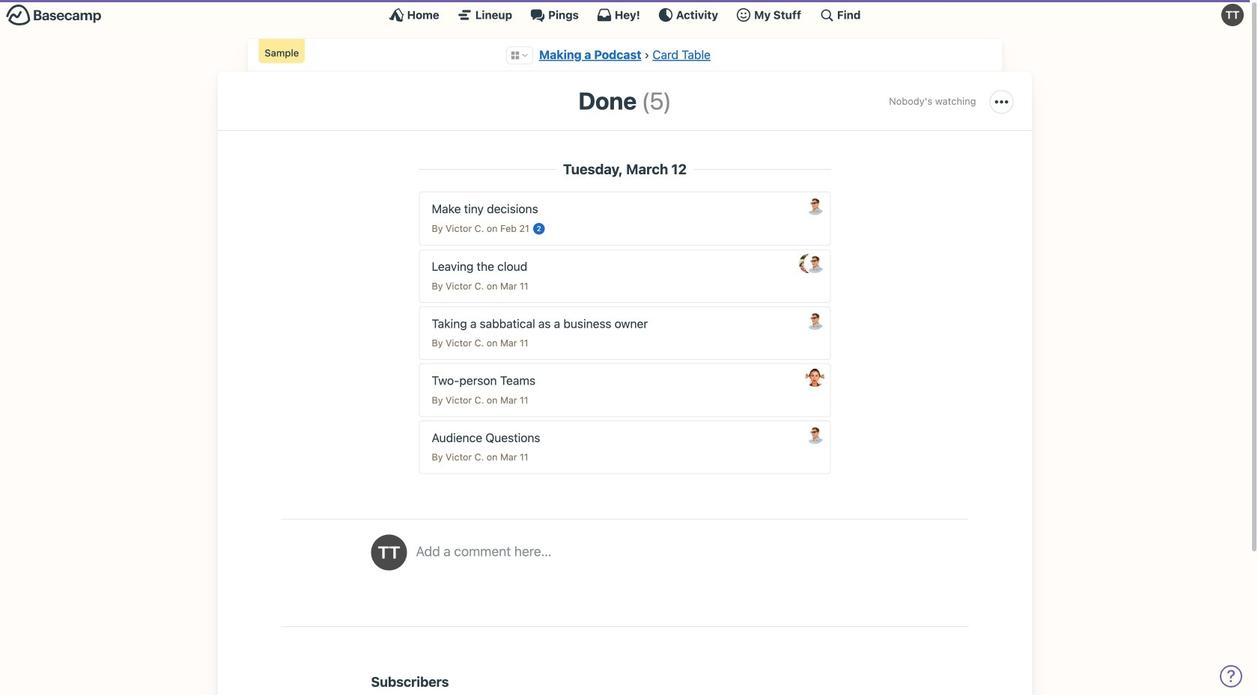 Task type: locate. For each thing, give the bounding box(es) containing it.
main element
[[0, 0, 1250, 29]]

annie bryan image
[[806, 369, 825, 387]]

1 vertical spatial victor cooper image
[[806, 426, 825, 444]]

2 victor cooper image from the top
[[806, 312, 825, 330]]

0 vertical spatial victor cooper image
[[806, 254, 825, 273]]

2 on mar 11 element from the top
[[487, 338, 529, 349]]

1 vertical spatial victor cooper image
[[806, 312, 825, 330]]

victor cooper image
[[806, 254, 825, 273], [806, 426, 825, 444]]

0 vertical spatial victor cooper image
[[806, 197, 825, 215]]

victor cooper image up jennifer young image
[[806, 197, 825, 215]]

on mar 11 element
[[487, 281, 529, 292], [487, 338, 529, 349], [487, 395, 529, 406], [487, 452, 529, 463]]

2 victor cooper image from the top
[[806, 426, 825, 444]]

on feb 21 element
[[487, 223, 529, 234]]

breadcrumb element
[[248, 39, 1003, 71]]

victor cooper image up annie bryan icon
[[806, 312, 825, 330]]

victor cooper image
[[806, 197, 825, 215], [806, 312, 825, 330]]



Task type: describe. For each thing, give the bounding box(es) containing it.
1 victor cooper image from the top
[[806, 197, 825, 215]]

1 on mar 11 element from the top
[[487, 281, 529, 292]]

keyboard shortcut: ⌘ + / image
[[819, 7, 834, 22]]

switch accounts image
[[6, 4, 102, 27]]

4 on mar 11 element from the top
[[487, 452, 529, 463]]

jennifer young image
[[799, 254, 818, 273]]

3 on mar 11 element from the top
[[487, 395, 529, 406]]

terry turtle image
[[1222, 4, 1244, 26]]

terry turtle image
[[371, 535, 407, 571]]

1 victor cooper image from the top
[[806, 254, 825, 273]]



Task type: vqa. For each thing, say whether or not it's contained in the screenshot.
first "on Mar 11" element from the bottom of the page
yes



